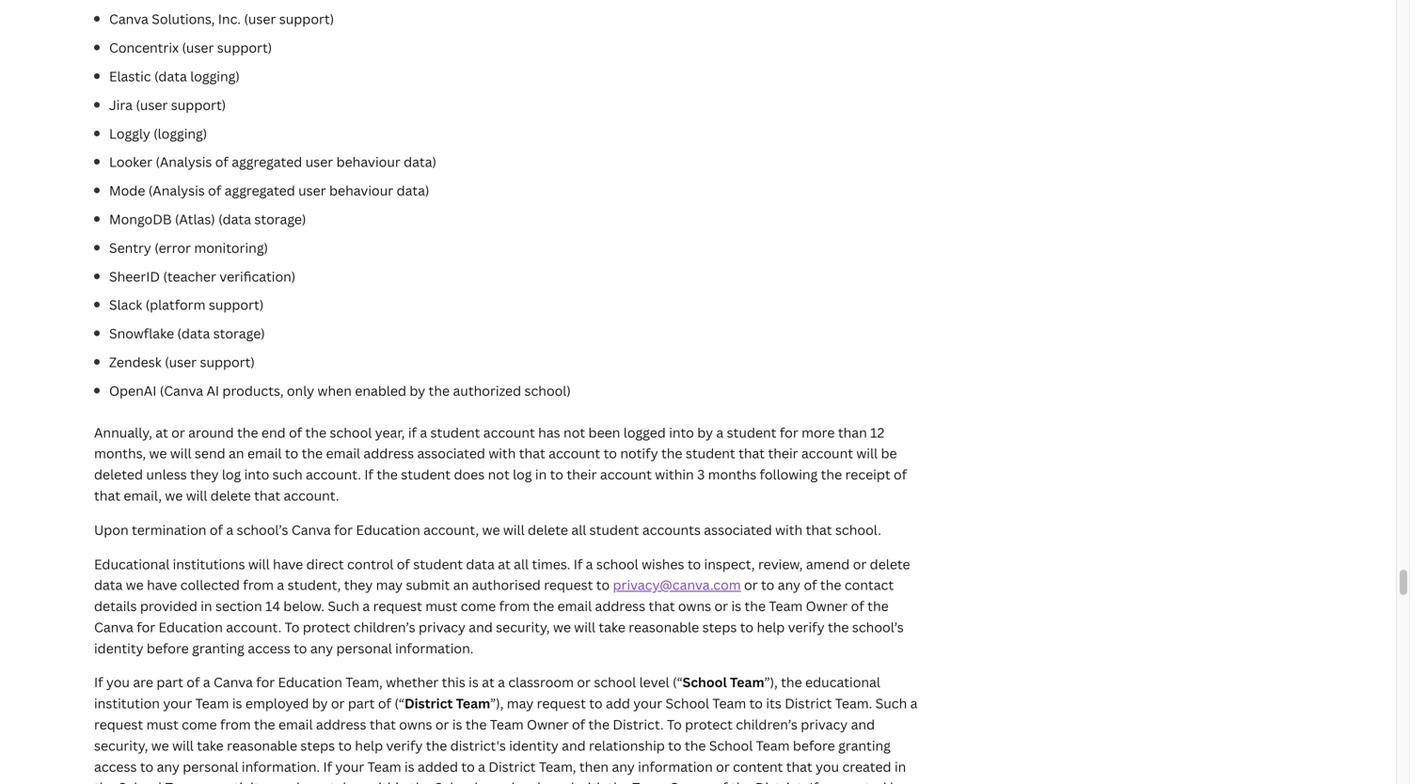 Task type: locate. For each thing, give the bounding box(es) containing it.
owns inside "), may request to add your school team to its district team. such a request must come from the email address that owns or is the team owner of the district. to protect children's privacy and security, we will take reasonable steps to help verify the district's identity and relationship to the school team before granting access to any personal information. if your team is added to a district team, then any information or content that you created in the school team or activity you have taken within the school may be shared with the team owner of the district. if requeste
[[399, 716, 432, 734]]

come inside "), may request to add your school team to its district team. such a request must come from the email address that owns or is the team owner of the district. to protect children's privacy and security, we will take reasonable steps to help verify the district's identity and relationship to the school team before granting access to any personal information. if your team is added to a district team, then any information or content that you created in the school team or activity you have taken within the school may be shared with the team owner of the district. if requeste
[[182, 716, 217, 734]]

at
[[155, 424, 168, 442], [498, 555, 511, 573], [482, 674, 495, 692]]

months,
[[94, 445, 146, 463]]

0 horizontal spatial access
[[94, 758, 137, 776]]

support) for zendesk (user support)
[[200, 353, 255, 371]]

you right activity
[[270, 779, 293, 785]]

associated up the inspect,
[[704, 521, 772, 539]]

1 vertical spatial and
[[851, 716, 875, 734]]

0 vertical spatial district.
[[613, 716, 664, 734]]

0 vertical spatial to
[[285, 619, 300, 637]]

0 vertical spatial owner
[[806, 598, 848, 615]]

0 horizontal spatial by
[[312, 695, 328, 713]]

in
[[535, 466, 547, 484], [201, 598, 212, 615], [895, 758, 906, 776]]

0 vertical spatial data)
[[404, 153, 437, 171]]

we down the unless
[[165, 487, 183, 505]]

granting inside the or to any of the contact details provided in section 14 below. such a request must come from the email address that owns or is the team owner of the canva for education account. to protect children's privacy and security, we will take reasonable steps to help verify the school's identity before granting access to any personal information.
[[192, 640, 245, 658]]

does
[[454, 466, 485, 484]]

all up authorised
[[514, 555, 529, 573]]

"), for the
[[765, 674, 778, 692]]

(analysis up (atlas) on the left of the page
[[148, 182, 205, 200]]

0 vertical spatial (analysis
[[156, 153, 212, 171]]

access down 14
[[248, 640, 290, 658]]

1 vertical spatial address
[[595, 598, 646, 615]]

to
[[285, 445, 299, 463], [604, 445, 617, 463], [550, 466, 564, 484], [688, 555, 701, 573], [596, 577, 610, 594], [761, 577, 775, 594], [740, 619, 754, 637], [294, 640, 307, 658], [589, 695, 603, 713], [750, 695, 763, 713], [338, 737, 352, 755], [668, 737, 682, 755], [140, 758, 154, 776], [461, 758, 475, 776]]

control
[[347, 555, 394, 573]]

user up mode (analysis of aggregated user behaviour data)
[[306, 153, 333, 171]]

for left more
[[780, 424, 799, 442]]

help up taken
[[355, 737, 383, 755]]

snowflake (data storage)
[[109, 325, 265, 343]]

inc.
[[218, 10, 241, 28]]

1 vertical spatial part
[[348, 695, 375, 713]]

0 horizontal spatial must
[[146, 716, 179, 734]]

district down if you are part of a canva for education team, whether this is at a classroom or school level (" school team at the bottom
[[405, 695, 453, 713]]

team inside the or to any of the contact details provided in section 14 below. such a request must come from the email address that owns or is the team owner of the canva for education account. to protect children's privacy and security, we will take reasonable steps to help verify the school's identity before granting access to any personal information.
[[769, 598, 803, 615]]

at inside annually, at or around the end of the school year, if a student account has not been logged into by a student for more than 12 months, we will send an email to the email address associated with that account to notify the student that their account will be deleted unless they log into such account. if the student does not log in to their account within 3 months following the receipt of that email, we will delete that account.
[[155, 424, 168, 442]]

0 vertical spatial you
[[106, 674, 130, 692]]

we inside "), may request to add your school team to its district team. such a request must come from the email address that owns or is the team owner of the district. to protect children's privacy and security, we will take reasonable steps to help verify the district's identity and relationship to the school team before granting access to any personal information. if your team is added to a district team, then any information or content that you created in the school team or activity you have taken within the school may be shared with the team owner of the district. if requeste
[[151, 737, 169, 755]]

owner inside the or to any of the contact details provided in section 14 below. such a request must come from the email address that owns or is the team owner of the canva for education account. to protect children's privacy and security, we will take reasonable steps to help verify the school's identity before granting access to any personal information.
[[806, 598, 848, 615]]

of
[[215, 153, 229, 171], [208, 182, 221, 200], [289, 424, 302, 442], [894, 466, 907, 484], [210, 521, 223, 539], [397, 555, 410, 573], [804, 577, 817, 594], [851, 598, 865, 615], [187, 674, 200, 692], [378, 695, 391, 713], [572, 716, 585, 734], [715, 779, 728, 785]]

team.
[[835, 695, 873, 713]]

0 vertical spatial ("
[[673, 674, 683, 692]]

0 vertical spatial help
[[757, 619, 785, 637]]

before inside "), may request to add your school team to its district team. such a request must come from the email address that owns or is the team owner of the district. to protect children's privacy and security, we will take reasonable steps to help verify the district's identity and relationship to the school team before granting access to any personal information. if your team is added to a district team, then any information or content that you created in the school team or activity you have taken within the school may be shared with the team owner of the district. if requeste
[[793, 737, 835, 755]]

information. inside the or to any of the contact details provided in section 14 below. such a request must come from the email address that owns or is the team owner of the canva for education account. to protect children's privacy and security, we will take reasonable steps to help verify the school's identity before granting access to any personal information.
[[395, 640, 474, 658]]

log down 'send'
[[222, 466, 241, 484]]

at right this
[[482, 674, 495, 692]]

below.
[[284, 598, 325, 615]]

we up the classroom
[[553, 619, 571, 637]]

months
[[708, 466, 757, 484]]

behaviour
[[336, 153, 401, 171], [329, 182, 394, 200]]

and down authorised
[[469, 619, 493, 637]]

student,
[[288, 577, 341, 594]]

account
[[483, 424, 535, 442], [549, 445, 601, 463], [802, 445, 853, 463], [600, 466, 652, 484]]

0 vertical spatial by
[[410, 382, 425, 400]]

from inside "), may request to add your school team to its district team. such a request must come from the email address that owns or is the team owner of the district. to protect children's privacy and security, we will take reasonable steps to help verify the district's identity and relationship to the school team before granting access to any personal information. if your team is added to a district team, then any information or content that you created in the school team or activity you have taken within the school may be shared with the team owner of the district. if requeste
[[220, 716, 251, 734]]

1 vertical spatial owns
[[399, 716, 432, 734]]

protect up the information
[[685, 716, 733, 734]]

you left created
[[816, 758, 839, 776]]

come for and
[[461, 598, 496, 615]]

and
[[469, 619, 493, 637], [851, 716, 875, 734], [562, 737, 586, 755]]

1 vertical spatial to
[[667, 716, 682, 734]]

0 vertical spatial security,
[[496, 619, 550, 637]]

by inside "), the educational institution your team is employed by or part of ("
[[312, 695, 328, 713]]

address down year,
[[364, 445, 414, 463]]

such inside "), may request to add your school team to its district team. such a request must come from the email address that owns or is the team owner of the district. to protect children's privacy and security, we will take reasonable steps to help verify the district's identity and relationship to the school team before granting access to any personal information. if your team is added to a district team, then any information or content that you created in the school team or activity you have taken within the school may be shared with the team owner of the district. if requeste
[[876, 695, 907, 713]]

and up then
[[562, 737, 586, 755]]

help inside the or to any of the contact details provided in section 14 below. such a request must come from the email address that owns or is the team owner of the canva for education account. to protect children's privacy and security, we will take reasonable steps to help verify the school's identity before granting access to any personal information.
[[757, 619, 785, 637]]

1 vertical spatial information.
[[242, 758, 320, 776]]

security, inside "), may request to add your school team to its district team. such a request must come from the email address that owns or is the team owner of the district. to protect children's privacy and security, we will take reasonable steps to help verify the district's identity and relationship to the school team before granting access to any personal information. if your team is added to a district team, then any information or content that you created in the school team or activity you have taken within the school may be shared with the team owner of the district. if requeste
[[94, 737, 148, 755]]

account. down such
[[284, 487, 339, 505]]

unless
[[146, 466, 187, 484]]

1 horizontal spatial information.
[[395, 640, 474, 658]]

(user
[[244, 10, 276, 28], [182, 39, 214, 57], [136, 96, 168, 114], [165, 353, 197, 371]]

or
[[171, 424, 185, 442], [853, 555, 867, 573], [744, 577, 758, 594], [715, 598, 728, 615], [577, 674, 591, 692], [331, 695, 345, 713], [436, 716, 449, 734], [716, 758, 730, 776], [202, 779, 216, 785]]

that down such
[[254, 487, 281, 505]]

team inside "), the educational institution your team is employed by or part of ("
[[195, 695, 229, 713]]

(analysis
[[156, 153, 212, 171], [148, 182, 205, 200]]

"), inside "), may request to add your school team to its district team. such a request must come from the email address that owns or is the team owner of the district. to protect children's privacy and security, we will take reasonable steps to help verify the district's identity and relationship to the school team before granting access to any personal information. if your team is added to a district team, then any information or content that you created in the school team or activity you have taken within the school may be shared with the team owner of the district. if requeste
[[490, 695, 504, 713]]

for inside the or to any of the contact details provided in section 14 below. such a request must come from the email address that owns or is the team owner of the canva for education account. to protect children's privacy and security, we will take reasonable steps to help verify the school's identity before granting access to any personal information.
[[137, 619, 155, 637]]

email
[[247, 445, 282, 463], [326, 445, 360, 463], [558, 598, 592, 615], [279, 716, 313, 734]]

school)
[[525, 382, 571, 400]]

2 vertical spatial school
[[594, 674, 636, 692]]

(teacher
[[163, 267, 216, 285]]

all
[[572, 521, 587, 539], [514, 555, 529, 573]]

email inside "), may request to add your school team to its district team. such a request must come from the email address that owns or is the team owner of the district. to protect children's privacy and security, we will take reasonable steps to help verify the district's identity and relationship to the school team before granting access to any personal information. if your team is added to a district team, then any information or content that you created in the school team or activity you have taken within the school may be shared with the team owner of the district. if requeste
[[279, 716, 313, 734]]

1 horizontal spatial such
[[876, 695, 907, 713]]

1 horizontal spatial and
[[562, 737, 586, 755]]

at up authorised
[[498, 555, 511, 573]]

children's inside the or to any of the contact details provided in section 14 below. such a request must come from the email address that owns or is the team owner of the canva for education account. to protect children's privacy and security, we will take reasonable steps to help verify the school's identity before granting access to any personal information.
[[354, 619, 416, 637]]

review,
[[758, 555, 803, 573]]

reasonable inside the or to any of the contact details provided in section 14 below. such a request must come from the email address that owns or is the team owner of the canva for education account. to protect children's privacy and security, we will take reasonable steps to help verify the school's identity before granting access to any personal information.
[[629, 619, 699, 637]]

in inside annually, at or around the end of the school year, if a student account has not been logged into by a student for more than 12 months, we will send an email to the email address associated with that account to notify the student that their account will be deleted unless they log into such account. if the student does not log in to their account within 3 months following the receipt of that email, we will delete that account.
[[535, 466, 547, 484]]

have inside "), may request to add your school team to its district team. such a request must come from the email address that owns or is the team owner of the district. to protect children's privacy and security, we will take reasonable steps to help verify the district's identity and relationship to the school team before granting access to any personal information. if your team is added to a district team, then any information or content that you created in the school team or activity you have taken within the school may be shared with the team owner of the district. if requeste
[[297, 779, 327, 785]]

"), up "district's"
[[490, 695, 504, 713]]

0 horizontal spatial district.
[[613, 716, 664, 734]]

0 vertical spatial must
[[426, 598, 458, 615]]

may
[[376, 577, 403, 594], [507, 695, 534, 713], [482, 779, 508, 785]]

reasonable
[[629, 619, 699, 637], [227, 737, 297, 755]]

your inside "), the educational institution your team is employed by or part of ("
[[163, 695, 192, 713]]

logged
[[624, 424, 666, 442]]

to down review,
[[761, 577, 775, 594]]

for down provided
[[137, 619, 155, 637]]

delete up the times.
[[528, 521, 568, 539]]

within right taken
[[368, 779, 407, 785]]

must
[[426, 598, 458, 615], [146, 716, 179, 734]]

1 vertical spatial (analysis
[[148, 182, 205, 200]]

reasonable inside "), may request to add your school team to its district team. such a request must come from the email address that owns or is the team owner of the district. to protect children's privacy and security, we will take reasonable steps to help verify the district's identity and relationship to the school team before granting access to any personal information. if your team is added to a district team, then any information or content that you created in the school team or activity you have taken within the school may be shared with the team owner of the district. if requeste
[[227, 737, 297, 755]]

granting
[[192, 640, 245, 658], [839, 737, 891, 755]]

0 horizontal spatial take
[[197, 737, 224, 755]]

that inside the or to any of the contact details provided in section 14 below. such a request must come from the email address that owns or is the team owner of the canva for education account. to protect children's privacy and security, we will take reasonable steps to help verify the school's identity before granting access to any personal information.
[[649, 598, 675, 615]]

0 vertical spatial not
[[564, 424, 585, 442]]

zendesk (user support)
[[109, 353, 255, 371]]

data)
[[404, 153, 437, 171], [397, 182, 430, 200]]

"), inside "), the educational institution your team is employed by or part of ("
[[765, 674, 778, 692]]

delete up contact
[[870, 555, 911, 573]]

in inside the or to any of the contact details provided in section 14 below. such a request must come from the email address that owns or is the team owner of the canva for education account. to protect children's privacy and security, we will take reasonable steps to help verify the school's identity before granting access to any personal information.
[[201, 598, 212, 615]]

owns down district team
[[399, 716, 432, 734]]

we inside the or to any of the contact details provided in section 14 below. such a request must come from the email address that owns or is the team owner of the canva for education account. to protect children's privacy and security, we will take reasonable steps to help verify the school's identity before granting access to any personal information.
[[553, 619, 571, 637]]

your up taken
[[335, 758, 364, 776]]

1 vertical spatial steps
[[301, 737, 335, 755]]

1 horizontal spatial verify
[[788, 619, 825, 637]]

they down control
[[344, 577, 373, 594]]

0 vertical spatial protect
[[303, 619, 351, 637]]

they
[[190, 466, 219, 484], [344, 577, 373, 594]]

owner
[[806, 598, 848, 615], [527, 716, 569, 734], [670, 779, 711, 785]]

address inside annually, at or around the end of the school year, if a student account has not been logged into by a student for more than 12 months, we will send an email to the email address associated with that account to notify the student that their account will be deleted unless they log into such account. if the student does not log in to their account within 3 months following the receipt of that email, we will delete that account.
[[364, 445, 414, 463]]

(analysis for looker
[[156, 153, 212, 171]]

associated
[[417, 445, 485, 463], [704, 521, 772, 539]]

1 vertical spatial help
[[355, 737, 383, 755]]

identity inside "), may request to add your school team to its district team. such a request must come from the email address that owns or is the team owner of the district. to protect children's privacy and security, we will take reasonable steps to help verify the district's identity and relationship to the school team before granting access to any personal information. if your team is added to a district team, then any information or content that you created in the school team or activity you have taken within the school may be shared with the team owner of the district. if requeste
[[509, 737, 559, 755]]

identity
[[94, 640, 144, 658], [509, 737, 559, 755]]

0 vertical spatial address
[[364, 445, 414, 463]]

1 vertical spatial all
[[514, 555, 529, 573]]

(analysis down (logging)
[[156, 153, 212, 171]]

owns
[[678, 598, 711, 615], [399, 716, 432, 734]]

take up add
[[599, 619, 626, 637]]

school
[[683, 674, 727, 692], [666, 695, 710, 713], [709, 737, 753, 755], [118, 779, 162, 785], [435, 779, 478, 785]]

1 horizontal spatial steps
[[703, 619, 737, 637]]

0 horizontal spatial into
[[244, 466, 269, 484]]

institutions
[[173, 555, 245, 573]]

account,
[[424, 521, 479, 539]]

school inside educational institutions will have direct control of student data at all times. if a school wishes to inspect, review, amend or delete data we have collected from a student, they may submit an authorised request to
[[596, 555, 639, 573]]

aggregated down looker (analysis of aggregated user behaviour data)
[[225, 182, 295, 200]]

their up the 'following'
[[768, 445, 798, 463]]

an inside annually, at or around the end of the school year, if a student account has not been logged into by a student for more than 12 months, we will send an email to the email address associated with that account to notify the student that their account will be deleted unless they log into such account. if the student does not log in to their account within 3 months following the receipt of that email, we will delete that account.
[[229, 445, 244, 463]]

send
[[195, 445, 226, 463]]

0 horizontal spatial all
[[514, 555, 529, 573]]

come
[[461, 598, 496, 615], [182, 716, 217, 734]]

concentrix (user support)
[[109, 39, 272, 57]]

0 vertical spatial with
[[489, 445, 516, 463]]

1 vertical spatial their
[[567, 466, 597, 484]]

2 horizontal spatial owner
[[806, 598, 848, 615]]

help
[[757, 619, 785, 637], [355, 737, 383, 755]]

address inside "), may request to add your school team to its district team. such a request must come from the email address that owns or is the team owner of the district. to protect children's privacy and security, we will take reasonable steps to help verify the district's identity and relationship to the school team before granting access to any personal information. if your team is added to a district team, then any information or content that you created in the school team or activity you have taken within the school may be shared with the team owner of the district. if requeste
[[316, 716, 367, 734]]

0 vertical spatial take
[[599, 619, 626, 637]]

accounts
[[643, 521, 701, 539]]

email down the times.
[[558, 598, 592, 615]]

0 horizontal spatial education
[[159, 619, 223, 637]]

account left the has
[[483, 424, 535, 442]]

1 horizontal spatial with
[[578, 779, 605, 785]]

any down institution
[[157, 758, 180, 776]]

to up taken
[[338, 737, 352, 755]]

0 horizontal spatial "),
[[490, 695, 504, 713]]

2 vertical spatial you
[[270, 779, 293, 785]]

if you are part of a canva for education team, whether this is at a classroom or school level (" school team
[[94, 674, 765, 692]]

address up taken
[[316, 716, 367, 734]]

district.
[[613, 716, 664, 734], [756, 779, 806, 785]]

school's down such
[[237, 521, 288, 539]]

into
[[669, 424, 694, 442], [244, 466, 269, 484]]

delete down 'send'
[[211, 487, 251, 505]]

from inside the or to any of the contact details provided in section 14 below. such a request must come from the email address that owns or is the team owner of the canva for education account. to protect children's privacy and security, we will take reasonable steps to help verify the school's identity before granting access to any personal information.
[[499, 598, 530, 615]]

(" inside "), the educational institution your team is employed by or part of ("
[[395, 695, 405, 713]]

aggregated for looker
[[232, 153, 302, 171]]

0 horizontal spatial they
[[190, 466, 219, 484]]

data) for looker (analysis of aggregated user behaviour data)
[[404, 153, 437, 171]]

address inside the or to any of the contact details provided in section 14 below. such a request must come from the email address that owns or is the team owner of the canva for education account. to protect children's privacy and security, we will take reasonable steps to help verify the school's identity before granting access to any personal information.
[[595, 598, 646, 615]]

0 vertical spatial may
[[376, 577, 403, 594]]

(user down solutions,
[[182, 39, 214, 57]]

solutions,
[[152, 10, 215, 28]]

children's
[[354, 619, 416, 637], [736, 716, 798, 734]]

0 vertical spatial in
[[535, 466, 547, 484]]

0 vertical spatial data
[[466, 555, 495, 573]]

1 vertical spatial education
[[159, 619, 223, 637]]

1 horizontal spatial part
[[348, 695, 375, 713]]

personal up whether
[[336, 640, 392, 658]]

have
[[273, 555, 303, 573], [147, 577, 177, 594], [297, 779, 327, 785]]

email down employed
[[279, 716, 313, 734]]

1 vertical spatial data
[[94, 577, 123, 594]]

1 horizontal spatial in
[[535, 466, 547, 484]]

your right institution
[[163, 695, 192, 713]]

0 horizontal spatial their
[[567, 466, 597, 484]]

owns for verify
[[399, 716, 432, 734]]

1 horizontal spatial to
[[667, 716, 682, 734]]

within inside annually, at or around the end of the school year, if a student account has not been logged into by a student for more than 12 months, we will send an email to the email address associated with that account to notify the student that their account will be deleted unless they log into such account. if the student does not log in to their account within 3 months following the receipt of that email, we will delete that account.
[[655, 466, 694, 484]]

1 horizontal spatial all
[[572, 521, 587, 539]]

or inside "), the educational institution your team is employed by or part of ("
[[331, 695, 345, 713]]

0 horizontal spatial granting
[[192, 640, 245, 658]]

0 vertical spatial steps
[[703, 619, 737, 637]]

user
[[306, 153, 333, 171], [298, 182, 326, 200]]

0 horizontal spatial with
[[489, 445, 516, 463]]

0 horizontal spatial delete
[[211, 487, 251, 505]]

and inside the or to any of the contact details provided in section 14 below. such a request must come from the email address that owns or is the team owner of the canva for education account. to protect children's privacy and security, we will take reasonable steps to help verify the school's identity before granting access to any personal information.
[[469, 619, 493, 637]]

slack (platform support)
[[109, 296, 264, 314]]

1 vertical spatial in
[[201, 598, 212, 615]]

granting down the section
[[192, 640, 245, 658]]

to down below.
[[285, 619, 300, 637]]

to inside the or to any of the contact details provided in section 14 below. such a request must come from the email address that owns or is the team owner of the canva for education account. to protect children's privacy and security, we will take reasonable steps to help verify the school's identity before granting access to any personal information.
[[285, 619, 300, 637]]

1 vertical spatial protect
[[685, 716, 733, 734]]

that down privacy@canva.com link
[[649, 598, 675, 615]]

add
[[606, 695, 630, 713]]

a right the times.
[[586, 555, 593, 573]]

to down the has
[[550, 466, 564, 484]]

0 vertical spatial reasonable
[[629, 619, 699, 637]]

1 vertical spatial be
[[512, 779, 528, 785]]

they down 'send'
[[190, 466, 219, 484]]

1 horizontal spatial within
[[655, 466, 694, 484]]

must inside the or to any of the contact details provided in section 14 below. such a request must come from the email address that owns or is the team owner of the canva for education account. to protect children's privacy and security, we will take reasonable steps to help verify the school's identity before granting access to any personal information.
[[426, 598, 458, 615]]

must for privacy
[[426, 598, 458, 615]]

request inside the or to any of the contact details provided in section 14 below. such a request must come from the email address that owns or is the team owner of the canva for education account. to protect children's privacy and security, we will take reasonable steps to help verify the school's identity before granting access to any personal information.
[[373, 598, 422, 615]]

personal inside the or to any of the contact details provided in section 14 below. such a request must come from the email address that owns or is the team owner of the canva for education account. to protect children's privacy and security, we will take reasonable steps to help verify the school's identity before granting access to any personal information.
[[336, 640, 392, 658]]

that
[[519, 445, 546, 463], [739, 445, 765, 463], [94, 487, 120, 505], [254, 487, 281, 505], [806, 521, 832, 539], [649, 598, 675, 615], [370, 716, 396, 734], [786, 758, 813, 776]]

1 vertical spatial granting
[[839, 737, 891, 755]]

2 horizontal spatial your
[[634, 695, 663, 713]]

(logging)
[[154, 124, 207, 142]]

0 vertical spatial at
[[155, 424, 168, 442]]

such for protect
[[328, 598, 359, 615]]

looker
[[109, 153, 152, 171]]

if
[[408, 424, 417, 442]]

such inside the or to any of the contact details provided in section 14 below. such a request must come from the email address that owns or is the team owner of the canva for education account. to protect children's privacy and security, we will take reasonable steps to help verify the school's identity before granting access to any personal information.
[[328, 598, 359, 615]]

educational
[[806, 674, 881, 692]]

such
[[328, 598, 359, 615], [876, 695, 907, 713]]

been
[[589, 424, 620, 442]]

1 vertical spatial into
[[244, 466, 269, 484]]

take
[[599, 619, 626, 637], [197, 737, 224, 755]]

such for and
[[876, 695, 907, 713]]

account. right such
[[306, 466, 361, 484]]

student inside educational institutions will have direct control of student data at all times. if a school wishes to inspect, review, amend or delete data we have collected from a student, they may submit an authorised request to
[[413, 555, 463, 573]]

2 vertical spatial education
[[278, 674, 342, 692]]

0 vertical spatial information.
[[395, 640, 474, 658]]

2 horizontal spatial at
[[498, 555, 511, 573]]

request down submit
[[373, 598, 422, 615]]

educational institutions will have direct control of student data at all times. if a school wishes to inspect, review, amend or delete data we have collected from a student, they may submit an authorised request to
[[94, 555, 911, 594]]

children's down its
[[736, 716, 798, 734]]

1 vertical spatial before
[[793, 737, 835, 755]]

from up 14
[[243, 577, 274, 594]]

2 vertical spatial delete
[[870, 555, 911, 573]]

within left 3
[[655, 466, 694, 484]]

a down "district's"
[[478, 758, 486, 776]]

(data up jira (user support)
[[154, 67, 187, 85]]

only
[[287, 382, 314, 400]]

help down review,
[[757, 619, 785, 637]]

2 vertical spatial have
[[297, 779, 327, 785]]

from down authorised
[[499, 598, 530, 615]]

at inside educational institutions will have direct control of student data at all times. if a school wishes to inspect, review, amend or delete data we have collected from a student, they may submit an authorised request to
[[498, 555, 511, 573]]

(user up "loggly (logging)"
[[136, 96, 168, 114]]

in right created
[[895, 758, 906, 776]]

0 horizontal spatial and
[[469, 619, 493, 637]]

we up the unless
[[149, 445, 167, 463]]

not
[[564, 424, 585, 442], [488, 466, 510, 484]]

2 vertical spatial with
[[578, 779, 605, 785]]

to down been
[[604, 445, 617, 463]]

we inside educational institutions will have direct control of student data at all times. if a school wishes to inspect, review, amend or delete data we have collected from a student, they may submit an authorised request to
[[126, 577, 144, 594]]

2 vertical spatial owner
[[670, 779, 711, 785]]

before
[[147, 640, 189, 658], [793, 737, 835, 755]]

from for district.
[[220, 716, 251, 734]]

owner for identity
[[527, 716, 569, 734]]

authorised
[[472, 577, 541, 594]]

1 horizontal spatial be
[[881, 445, 897, 463]]

1 horizontal spatial log
[[513, 466, 532, 484]]

0 horizontal spatial district
[[405, 695, 453, 713]]

(data down the slack (platform support)
[[177, 325, 210, 343]]

0 vertical spatial "),
[[765, 674, 778, 692]]

education up employed
[[278, 674, 342, 692]]

owns inside the or to any of the contact details provided in section 14 below. such a request must come from the email address that owns or is the team owner of the canva for education account. to protect children's privacy and security, we will take reasonable steps to help verify the school's identity before granting access to any personal information.
[[678, 598, 711, 615]]

into right the logged
[[669, 424, 694, 442]]

must down institution
[[146, 716, 179, 734]]

0 horizontal spatial ("
[[395, 695, 405, 713]]

(data
[[154, 67, 187, 85], [218, 210, 251, 228], [177, 325, 210, 343]]

0 horizontal spatial within
[[368, 779, 407, 785]]

privacy
[[419, 619, 466, 637], [801, 716, 848, 734]]

2 vertical spatial and
[[562, 737, 586, 755]]

district right its
[[785, 695, 832, 713]]

associated inside annually, at or around the end of the school year, if a student account has not been logged into by a student for more than 12 months, we will send an email to the email address associated with that account to notify the student that their account will be deleted unless they log into such account. if the student does not log in to their account within 3 months following the receipt of that email, we will delete that account.
[[417, 445, 485, 463]]

delete inside annually, at or around the end of the school year, if a student account has not been logged into by a student for more than 12 months, we will send an email to the email address associated with that account to notify the student that their account will be deleted unless they log into such account. if the student does not log in to their account within 3 months following the receipt of that email, we will delete that account.
[[211, 487, 251, 505]]

not right does
[[488, 466, 510, 484]]

("
[[673, 674, 683, 692], [395, 695, 405, 713]]

0 vertical spatial user
[[306, 153, 333, 171]]

verify up educational
[[788, 619, 825, 637]]

you up institution
[[106, 674, 130, 692]]

their
[[768, 445, 798, 463], [567, 466, 597, 484]]

to down below.
[[294, 640, 307, 658]]

0 vertical spatial within
[[655, 466, 694, 484]]

owner down amend
[[806, 598, 848, 615]]

reasonable down privacy@canva.com link
[[629, 619, 699, 637]]

0 vertical spatial have
[[273, 555, 303, 573]]

team,
[[346, 674, 383, 692], [539, 758, 576, 776]]

student
[[431, 424, 480, 442], [727, 424, 777, 442], [686, 445, 736, 463], [401, 466, 451, 484], [590, 521, 639, 539], [413, 555, 463, 573]]

before inside the or to any of the contact details provided in section 14 below. such a request must come from the email address that owns or is the team owner of the canva for education account. to protect children's privacy and security, we will take reasonable steps to help verify the school's identity before granting access to any personal information.
[[147, 640, 189, 658]]

openai (canva ai products, only when enabled by the authorized school)
[[109, 382, 571, 400]]

data) for mode (analysis of aggregated user behaviour data)
[[397, 182, 430, 200]]

have up provided
[[147, 577, 177, 594]]

request down the classroom
[[537, 695, 586, 713]]

a inside the or to any of the contact details provided in section 14 below. such a request must come from the email address that owns or is the team owner of the canva for education account. to protect children's privacy and security, we will take reasonable steps to help verify the school's identity before granting access to any personal information.
[[363, 598, 370, 615]]

0 vertical spatial before
[[147, 640, 189, 658]]

with up review,
[[776, 521, 803, 539]]

0 vertical spatial into
[[669, 424, 694, 442]]

activity
[[219, 779, 267, 785]]

in down the has
[[535, 466, 547, 484]]

be
[[881, 445, 897, 463], [512, 779, 528, 785]]

is left employed
[[232, 695, 242, 713]]

(atlas)
[[175, 210, 215, 228]]

owns for steps
[[678, 598, 711, 615]]

before down educational
[[793, 737, 835, 755]]

education
[[356, 521, 420, 539], [159, 619, 223, 637], [278, 674, 342, 692]]

come inside the or to any of the contact details provided in section 14 below. such a request must come from the email address that owns or is the team owner of the canva for education account. to protect children's privacy and security, we will take reasonable steps to help verify the school's identity before granting access to any personal information.
[[461, 598, 496, 615]]

1 horizontal spatial owns
[[678, 598, 711, 615]]

team, left whether
[[346, 674, 383, 692]]



Task type: vqa. For each thing, say whether or not it's contained in the screenshot.
Share
no



Task type: describe. For each thing, give the bounding box(es) containing it.
0 horizontal spatial you
[[106, 674, 130, 692]]

0 vertical spatial storage)
[[254, 210, 306, 228]]

privacy inside the or to any of the contact details provided in section 14 below. such a request must come from the email address that owns or is the team owner of the canva for education account. to protect children's privacy and security, we will take reasonable steps to help verify the school's identity before granting access to any personal information.
[[419, 619, 466, 637]]

0 horizontal spatial data
[[94, 577, 123, 594]]

come for will
[[182, 716, 217, 734]]

be inside "), may request to add your school team to its district team. such a request must come from the email address that owns or is the team owner of the district. to protect children's privacy and security, we will take reasonable steps to help verify the district's identity and relationship to the school team before granting access to any personal information. if your team is added to a district team, then any information or content that you created in the school team or activity you have taken within the school may be shared with the team owner of the district. if requeste
[[512, 779, 528, 785]]

(user for jira (user support)
[[136, 96, 168, 114]]

will inside educational institutions will have direct control of student data at all times. if a school wishes to inspect, review, amend or delete data we have collected from a student, they may submit an authorised request to
[[248, 555, 270, 573]]

elastic
[[109, 67, 151, 85]]

(data for storage)
[[177, 325, 210, 343]]

elastic (data logging)
[[109, 67, 240, 85]]

they inside educational institutions will have direct control of student data at all times. if a school wishes to inspect, review, amend or delete data we have collected from a student, they may submit an authorised request to
[[344, 577, 373, 594]]

0 vertical spatial all
[[572, 521, 587, 539]]

2 horizontal spatial you
[[816, 758, 839, 776]]

aggregated for mode
[[225, 182, 295, 200]]

access inside the or to any of the contact details provided in section 14 below. such a request must come from the email address that owns or is the team owner of the canva for education account. to protect children's privacy and security, we will take reasonable steps to help verify the school's identity before granting access to any personal information.
[[248, 640, 290, 658]]

times.
[[532, 555, 571, 573]]

than
[[838, 424, 867, 442]]

upon
[[94, 521, 129, 539]]

upon termination of a school's canva for education account, we will delete all student accounts associated with that school.
[[94, 521, 882, 539]]

take inside the or to any of the contact details provided in section 14 below. such a request must come from the email address that owns or is the team owner of the canva for education account. to protect children's privacy and security, we will take reasonable steps to help verify the school's identity before granting access to any personal information.
[[599, 619, 626, 637]]

student right if
[[431, 424, 480, 442]]

when
[[318, 382, 352, 400]]

part inside "), the educational institution your team is employed by or part of ("
[[348, 695, 375, 713]]

"), for may
[[490, 695, 504, 713]]

a right if
[[420, 424, 427, 442]]

canva up employed
[[214, 674, 253, 692]]

inspect,
[[704, 555, 755, 573]]

student left the accounts
[[590, 521, 639, 539]]

deleted
[[94, 466, 143, 484]]

is down district team
[[452, 716, 462, 734]]

are
[[133, 674, 153, 692]]

1 vertical spatial account.
[[284, 487, 339, 505]]

be inside annually, at or around the end of the school year, if a student account has not been logged into by a student for more than 12 months, we will send an email to the email address associated with that account to notify the student that their account will be deleted unless they log into such account. if the student does not log in to their account within 3 months following the receipt of that email, we will delete that account.
[[881, 445, 897, 463]]

to down institution
[[140, 758, 154, 776]]

jira (user support)
[[109, 96, 226, 114]]

a up months at the bottom right of the page
[[716, 424, 724, 442]]

or inside educational institutions will have direct control of student data at all times. if a school wishes to inspect, review, amend or delete data we have collected from a student, they may submit an authorised request to
[[853, 555, 867, 573]]

account down more
[[802, 445, 853, 463]]

address for children's
[[316, 716, 367, 734]]

2 horizontal spatial with
[[776, 521, 803, 539]]

section
[[215, 598, 262, 615]]

that up months at the bottom right of the page
[[739, 445, 765, 463]]

1 horizontal spatial at
[[482, 674, 495, 692]]

0 horizontal spatial school's
[[237, 521, 288, 539]]

protect inside the or to any of the contact details provided in section 14 below. such a request must come from the email address that owns or is the team owner of the canva for education account. to protect children's privacy and security, we will take reasonable steps to help verify the school's identity before granting access to any personal information.
[[303, 619, 351, 637]]

receipt
[[846, 466, 891, 484]]

privacy@canva.com link
[[613, 577, 741, 594]]

any down review,
[[778, 577, 801, 594]]

sentry (error monitoring)
[[109, 239, 268, 257]]

(data for logging)
[[154, 67, 187, 85]]

steps inside the or to any of the contact details provided in section 14 below. such a request must come from the email address that owns or is the team owner of the canva for education account. to protect children's privacy and security, we will take reasonable steps to help verify the school's identity before granting access to any personal information.
[[703, 619, 737, 637]]

school's inside the or to any of the contact details provided in section 14 below. such a request must come from the email address that owns or is the team owner of the canva for education account. to protect children's privacy and security, we will take reasonable steps to help verify the school's identity before granting access to any personal information.
[[852, 619, 904, 637]]

canva up concentrix
[[109, 10, 149, 28]]

team, inside "), may request to add your school team to its district team. such a request must come from the email address that owns or is the team owner of the district. to protect children's privacy and security, we will take reasonable steps to help verify the district's identity and relationship to the school team before granting access to any personal information. if your team is added to a district team, then any information or content that you created in the school team or activity you have taken within the school may be shared with the team owner of the district. if requeste
[[539, 758, 576, 776]]

privacy inside "), may request to add your school team to its district team. such a request must come from the email address that owns or is the team owner of the district. to protect children's privacy and security, we will take reasonable steps to help verify the district's identity and relationship to the school team before granting access to any personal information. if your team is added to a district team, then any information or content that you created in the school team or activity you have taken within the school may be shared with the team owner of the district. if requeste
[[801, 716, 848, 734]]

wishes
[[642, 555, 685, 573]]

1 vertical spatial have
[[147, 577, 177, 594]]

collected
[[180, 577, 240, 594]]

such
[[273, 466, 303, 484]]

taken
[[330, 779, 365, 785]]

(platform
[[146, 296, 206, 314]]

1 horizontal spatial by
[[410, 382, 425, 400]]

1 horizontal spatial district
[[489, 758, 536, 776]]

is left added
[[405, 758, 415, 776]]

1 horizontal spatial data
[[466, 555, 495, 573]]

within inside "), may request to add your school team to its district team. such a request must come from the email address that owns or is the team owner of the district. to protect children's privacy and security, we will take reasonable steps to help verify the district's identity and relationship to the school team before granting access to any personal information. if your team is added to a district team, then any information or content that you created in the school team or activity you have taken within the school may be shared with the team owner of the district. if requeste
[[368, 779, 407, 785]]

"), may request to add your school team to its district team. such a request must come from the email address that owns or is the team owner of the district. to protect children's privacy and security, we will take reasonable steps to help verify the district's identity and relationship to the school team before granting access to any personal information. if your team is added to a district team, then any information or content that you created in the school team or activity you have taken within the school may be shared with the team owner of the district. if requeste
[[94, 695, 918, 785]]

ai
[[207, 382, 219, 400]]

will inside the or to any of the contact details provided in section 14 below. such a request must come from the email address that owns or is the team owner of the canva for education account. to protect children's privacy and security, we will take reasonable steps to help verify the school's identity before granting access to any personal information.
[[574, 619, 596, 637]]

help inside "), may request to add your school team to its district team. such a request must come from the email address that owns or is the team owner of the district. to protect children's privacy and security, we will take reasonable steps to help verify the district's identity and relationship to the school team before granting access to any personal information. if your team is added to a district team, then any information or content that you created in the school team or activity you have taken within the school may be shared with the team owner of the district. if requeste
[[355, 737, 383, 755]]

(analysis for mode
[[148, 182, 205, 200]]

added
[[418, 758, 458, 776]]

a up 14
[[277, 577, 284, 594]]

behaviour for looker (analysis of aggregated user behaviour data)
[[336, 153, 401, 171]]

to left privacy@canva.com link
[[596, 577, 610, 594]]

is inside "), the educational institution your team is employed by or part of ("
[[232, 695, 242, 713]]

(canva
[[160, 382, 203, 400]]

if inside educational institutions will have direct control of student data at all times. if a school wishes to inspect, review, amend or delete data we have collected from a student, they may submit an authorised request to
[[574, 555, 583, 573]]

account. inside the or to any of the contact details provided in section 14 below. such a request must come from the email address that owns or is the team owner of the canva for education account. to protect children's privacy and security, we will take reasonable steps to help verify the school's identity before granting access to any personal information.
[[226, 619, 282, 637]]

"), the educational institution your team is employed by or part of ("
[[94, 674, 881, 713]]

granting inside "), may request to add your school team to its district team. such a request must come from the email address that owns or is the team owner of the district. to protect children's privacy and security, we will take reasonable steps to help verify the district's identity and relationship to the school team before granting access to any personal information. if your team is added to a district team, then any information or content that you created in the school team or activity you have taken within the school may be shared with the team owner of the district. if requeste
[[839, 737, 891, 755]]

monitoring)
[[194, 239, 268, 257]]

shared
[[531, 779, 574, 785]]

from inside educational institutions will have direct control of student data at all times. if a school wishes to inspect, review, amend or delete data we have collected from a student, they may submit an authorised request to
[[243, 577, 274, 594]]

if inside annually, at or around the end of the school year, if a student account has not been logged into by a student for more than 12 months, we will send an email to the email address associated with that account to notify the student that their account will be deleted unless they log into such account. if the student does not log in to their account within 3 months following the receipt of that email, we will delete that account.
[[365, 466, 374, 484]]

they inside annually, at or around the end of the school year, if a student account has not been logged into by a student for more than 12 months, we will send an email to the email address associated with that account to notify the student that their account will be deleted unless they log into such account. if the student does not log in to their account within 3 months following the receipt of that email, we will delete that account.
[[190, 466, 219, 484]]

that down the has
[[519, 445, 546, 463]]

authorized
[[453, 382, 521, 400]]

education inside the or to any of the contact details provided in section 14 below. such a request must come from the email address that owns or is the team owner of the canva for education account. to protect children's privacy and security, we will take reasonable steps to help verify the school's identity before granting access to any personal information.
[[159, 619, 223, 637]]

support) for concentrix (user support)
[[217, 39, 272, 57]]

end
[[262, 424, 286, 442]]

institution
[[94, 695, 160, 713]]

jira
[[109, 96, 133, 114]]

school right level
[[683, 674, 727, 692]]

a right are
[[203, 674, 210, 692]]

information. inside "), may request to add your school team to its district team. such a request must come from the email address that owns or is the team owner of the district. to protect children's privacy and security, we will take reasonable steps to help verify the district's identity and relationship to the school team before granting access to any personal information. if your team is added to a district team, then any information or content that you created in the school team or activity you have taken within the school may be shared with the team owner of the district. if requeste
[[242, 758, 320, 776]]

that down the deleted
[[94, 487, 120, 505]]

mongodb (atlas) (data storage)
[[109, 210, 306, 228]]

canva up direct
[[292, 521, 331, 539]]

(error
[[155, 239, 191, 257]]

email,
[[124, 487, 162, 505]]

more
[[802, 424, 835, 442]]

snowflake
[[109, 325, 174, 343]]

support) for slack (platform support)
[[209, 296, 264, 314]]

student up 3
[[686, 445, 736, 463]]

1 horizontal spatial your
[[335, 758, 364, 776]]

1 horizontal spatial you
[[270, 779, 293, 785]]

a left the classroom
[[498, 674, 505, 692]]

sheerid
[[109, 267, 160, 285]]

an inside educational institutions will have direct control of student data at all times. if a school wishes to inspect, review, amend or delete data we have collected from a student, they may submit an authorised request to
[[453, 577, 469, 594]]

identity inside the or to any of the contact details provided in section 14 below. such a request must come from the email address that owns or is the team owner of the canva for education account. to protect children's privacy and security, we will take reasonable steps to help verify the school's identity before granting access to any personal information.
[[94, 640, 144, 658]]

1 vertical spatial (data
[[218, 210, 251, 228]]

with inside "), may request to add your school team to its district team. such a request must come from the email address that owns or is the team owner of the district. to protect children's privacy and security, we will take reasonable steps to help verify the district's identity and relationship to the school team before granting access to any personal information. if your team is added to a district team, then any information or content that you created in the school team or activity you have taken within the school may be shared with the team owner of the district. if requeste
[[578, 779, 605, 785]]

all inside educational institutions will have direct control of student data at all times. if a school wishes to inspect, review, amend or delete data we have collected from a student, they may submit an authorised request to
[[514, 555, 529, 573]]

direct
[[306, 555, 344, 573]]

2 vertical spatial may
[[482, 779, 508, 785]]

relationship
[[589, 737, 665, 755]]

behaviour for mode (analysis of aggregated user behaviour data)
[[329, 182, 394, 200]]

of inside "), the educational institution your team is employed by or part of ("
[[378, 695, 391, 713]]

(user for concentrix (user support)
[[182, 39, 214, 57]]

amend
[[806, 555, 850, 573]]

logging)
[[190, 67, 240, 85]]

to up privacy@canva.com link
[[688, 555, 701, 573]]

with inside annually, at or around the end of the school year, if a student account has not been logged into by a student for more than 12 months, we will send an email to the email address associated with that account to notify the student that their account will be deleted unless they log into such account. if the student does not log in to their account within 3 months following the receipt of that email, we will delete that account.
[[489, 445, 516, 463]]

contact
[[845, 577, 894, 594]]

1 horizontal spatial associated
[[704, 521, 772, 539]]

mode
[[109, 182, 145, 200]]

must for we
[[146, 716, 179, 734]]

school down added
[[435, 779, 478, 785]]

0 vertical spatial team,
[[346, 674, 383, 692]]

email down the openai (canva ai products, only when enabled by the authorized school)
[[326, 445, 360, 463]]

owner for verify
[[806, 598, 848, 615]]

submit
[[406, 577, 450, 594]]

1 horizontal spatial their
[[768, 445, 798, 463]]

year,
[[375, 424, 405, 442]]

1 vertical spatial district.
[[756, 779, 806, 785]]

1 log from the left
[[222, 466, 241, 484]]

2 horizontal spatial and
[[851, 716, 875, 734]]

loggly (logging)
[[109, 124, 207, 142]]

in inside "), may request to add your school team to its district team. such a request must come from the email address that owns or is the team owner of the district. to protect children's privacy and security, we will take reasonable steps to help verify the district's identity and relationship to the school team before granting access to any personal information. if your team is added to a district team, then any information or content that you created in the school team or activity you have taken within the school may be shared with the team owner of the district. if requeste
[[895, 758, 906, 776]]

student up months at the bottom right of the page
[[727, 424, 777, 442]]

1 horizontal spatial delete
[[528, 521, 568, 539]]

from for canva
[[499, 598, 530, 615]]

access inside "), may request to add your school team to its district team. such a request must come from the email address that owns or is the team owner of the district. to protect children's privacy and security, we will take reasonable steps to help verify the district's identity and relationship to the school team before granting access to any personal information. if your team is added to a district team, then any information or content that you created in the school team or activity you have taken within the school may be shared with the team owner of the district. if requeste
[[94, 758, 137, 776]]

that right content
[[786, 758, 813, 776]]

its
[[766, 695, 782, 713]]

address for account.
[[595, 598, 646, 615]]

school down level
[[666, 695, 710, 713]]

user for mode (analysis of aggregated user behaviour data)
[[298, 182, 326, 200]]

1 vertical spatial storage)
[[213, 325, 265, 343]]

mongodb
[[109, 210, 172, 228]]

(user for zendesk (user support)
[[165, 353, 197, 371]]

around
[[188, 424, 234, 442]]

to left add
[[589, 695, 603, 713]]

mode (analysis of aggregated user behaviour data)
[[109, 182, 430, 200]]

privacy@canva.com
[[613, 577, 741, 594]]

or inside annually, at or around the end of the school year, if a student account has not been logged into by a student for more than 12 months, we will send an email to the email address associated with that account to notify the student that their account will be deleted unless they log into such account. if the student does not log in to their account within 3 months following the receipt of that email, we will delete that account.
[[171, 424, 185, 442]]

the inside "), the educational institution your team is employed by or part of ("
[[781, 674, 802, 692]]

will inside "), may request to add your school team to its district team. such a request must come from the email address that owns or is the team owner of the district. to protect children's privacy and security, we will take reasonable steps to help verify the district's identity and relationship to the school team before granting access to any personal information. if your team is added to a district team, then any information or content that you created in the school team or activity you have taken within the school may be shared with the team owner of the district. if requeste
[[172, 737, 194, 755]]

any down below.
[[310, 640, 333, 658]]

personal inside "), may request to add your school team to its district team. such a request must come from the email address that owns or is the team owner of the district. to protect children's privacy and security, we will take reasonable steps to help verify the district's identity and relationship to the school team before granting access to any personal information. if your team is added to a district team, then any information or content that you created in the school team or activity you have taken within the school may be shared with the team owner of the district. if requeste
[[183, 758, 239, 776]]

support) for jira (user support)
[[171, 96, 226, 114]]

has
[[538, 424, 561, 442]]

account down the has
[[549, 445, 601, 463]]

student left does
[[401, 466, 451, 484]]

request down institution
[[94, 716, 143, 734]]

whether
[[386, 674, 439, 692]]

details
[[94, 598, 137, 615]]

that down whether
[[370, 716, 396, 734]]

security, inside the or to any of the contact details provided in section 14 below. such a request must come from the email address that owns or is the team owner of the canva for education account. to protect children's privacy and security, we will take reasonable steps to help verify the school's identity before granting access to any personal information.
[[496, 619, 550, 637]]

any down relationship
[[612, 758, 635, 776]]

verification)
[[220, 267, 296, 285]]

notify
[[620, 445, 658, 463]]

(user right inc.
[[244, 10, 276, 28]]

of inside educational institutions will have direct control of student data at all times. if a school wishes to inspect, review, amend or delete data we have collected from a student, they may submit an authorised request to
[[397, 555, 410, 573]]

products,
[[222, 382, 284, 400]]

verify inside the or to any of the contact details provided in section 14 below. such a request must come from the email address that owns or is the team owner of the canva for education account. to protect children's privacy and security, we will take reasonable steps to help verify the school's identity before granting access to any personal information.
[[788, 619, 825, 637]]

for up direct
[[334, 521, 353, 539]]

is right this
[[469, 674, 479, 692]]

1 horizontal spatial owner
[[670, 779, 711, 785]]

1 vertical spatial may
[[507, 695, 534, 713]]

by inside annually, at or around the end of the school year, if a student account has not been logged into by a student for more than 12 months, we will send an email to the email address associated with that account to notify the student that their account will be deleted unless they log into such account. if the student does not log in to their account within 3 months following the receipt of that email, we will delete that account.
[[698, 424, 713, 442]]

to down the inspect,
[[740, 619, 754, 637]]

request inside educational institutions will have direct control of student data at all times. if a school wishes to inspect, review, amend or delete data we have collected from a student, they may submit an authorised request to
[[544, 577, 593, 594]]

for inside annually, at or around the end of the school year, if a student account has not been logged into by a student for more than 12 months, we will send an email to the email address associated with that account to notify the student that their account will be deleted unless they log into such account. if the student does not log in to their account within 3 months following the receipt of that email, we will delete that account.
[[780, 424, 799, 442]]

0 vertical spatial education
[[356, 521, 420, 539]]

a up "institutions"
[[226, 521, 234, 539]]

school inside annually, at or around the end of the school year, if a student account has not been logged into by a student for more than 12 months, we will send an email to the email address associated with that account to notify the student that their account will be deleted unless they log into such account. if the student does not log in to their account within 3 months following the receipt of that email, we will delete that account.
[[330, 424, 372, 442]]

district's
[[450, 737, 506, 755]]

school down institution
[[118, 779, 162, 785]]

school up content
[[709, 737, 753, 755]]

delete inside educational institutions will have direct control of student data at all times. if a school wishes to inspect, review, amend or delete data we have collected from a student, they may submit an authorised request to
[[870, 555, 911, 573]]

to down "district's"
[[461, 758, 475, 776]]

is inside the or to any of the contact details provided in section 14 below. such a request must come from the email address that owns or is the team owner of the canva for education account. to protect children's privacy and security, we will take reasonable steps to help verify the school's identity before granting access to any personal information.
[[732, 598, 742, 615]]

classroom
[[509, 674, 574, 692]]

to up such
[[285, 445, 299, 463]]

3
[[697, 466, 705, 484]]

for up employed
[[256, 674, 275, 692]]

0 vertical spatial part
[[157, 674, 183, 692]]

1 horizontal spatial not
[[564, 424, 585, 442]]

employed
[[246, 695, 309, 713]]

1 horizontal spatial education
[[278, 674, 342, 692]]

protect inside "), may request to add your school team to its district team. such a request must come from the email address that owns or is the team owner of the district. to protect children's privacy and security, we will take reasonable steps to help verify the district's identity and relationship to the school team before granting access to any personal information. if your team is added to a district team, then any information or content that you created in the school team or activity you have taken within the school may be shared with the team owner of the district. if requeste
[[685, 716, 733, 734]]

children's inside "), may request to add your school team to its district team. such a request must come from the email address that owns or is the team owner of the district. to protect children's privacy and security, we will take reasonable steps to help verify the district's identity and relationship to the school team before granting access to any personal information. if your team is added to a district team, then any information or content that you created in the school team or activity you have taken within the school may be shared with the team owner of the district. if requeste
[[736, 716, 798, 734]]

2 horizontal spatial district
[[785, 695, 832, 713]]

verify inside "), may request to add your school team to its district team. such a request must come from the email address that owns or is the team owner of the district. to protect children's privacy and security, we will take reasonable steps to help verify the district's identity and relationship to the school team before granting access to any personal information. if your team is added to a district team, then any information or content that you created in the school team or activity you have taken within the school may be shared with the team owner of the district. if requeste
[[386, 737, 423, 755]]

take inside "), may request to add your school team to its district team. such a request must come from the email address that owns or is the team owner of the district. to protect children's privacy and security, we will take reasonable steps to help verify the district's identity and relationship to the school team before granting access to any personal information. if your team is added to a district team, then any information or content that you created in the school team or activity you have taken within the school may be shared with the team owner of the district. if requeste
[[197, 737, 224, 755]]

to up the information
[[668, 737, 682, 755]]

district team
[[405, 695, 490, 713]]

zendesk
[[109, 353, 162, 371]]

openai
[[109, 382, 157, 400]]

may inside educational institutions will have direct control of student data at all times. if a school wishes to inspect, review, amend or delete data we have collected from a student, they may submit an authorised request to
[[376, 577, 403, 594]]

to left its
[[750, 695, 763, 713]]

a right team.
[[911, 695, 918, 713]]

sentry
[[109, 239, 151, 257]]

information
[[638, 758, 713, 776]]

we right account,
[[482, 521, 500, 539]]

annually,
[[94, 424, 152, 442]]

concentrix
[[109, 39, 179, 57]]

sheerid (teacher verification)
[[109, 267, 296, 285]]

steps inside "), may request to add your school team to its district team. such a request must come from the email address that owns or is the team owner of the district. to protect children's privacy and security, we will take reasonable steps to help verify the district's identity and relationship to the school team before granting access to any personal information. if your team is added to a district team, then any information or content that you created in the school team or activity you have taken within the school may be shared with the team owner of the district. if requeste
[[301, 737, 335, 755]]

this
[[442, 674, 466, 692]]

0 vertical spatial account.
[[306, 466, 361, 484]]

slack
[[109, 296, 142, 314]]

user for looker (analysis of aggregated user behaviour data)
[[306, 153, 333, 171]]

annually, at or around the end of the school year, if a student account has not been logged into by a student for more than 12 months, we will send an email to the email address associated with that account to notify the student that their account will be deleted unless they log into such account. if the student does not log in to their account within 3 months following the receipt of that email, we will delete that account.
[[94, 424, 907, 505]]

canva inside the or to any of the contact details provided in section 14 below. such a request must come from the email address that owns or is the team owner of the canva for education account. to protect children's privacy and security, we will take reasonable steps to help verify the school's identity before granting access to any personal information.
[[94, 619, 134, 637]]

1 vertical spatial not
[[488, 466, 510, 484]]

email inside the or to any of the contact details provided in section 14 below. such a request must come from the email address that owns or is the team owner of the canva for education account. to protect children's privacy and security, we will take reasonable steps to help verify the school's identity before granting access to any personal information.
[[558, 598, 592, 615]]

looker (analysis of aggregated user behaviour data)
[[109, 153, 437, 171]]

support) right inc.
[[279, 10, 334, 28]]

that up amend
[[806, 521, 832, 539]]

account down the notify
[[600, 466, 652, 484]]

termination
[[132, 521, 207, 539]]

following
[[760, 466, 818, 484]]

to inside "), may request to add your school team to its district team. such a request must come from the email address that owns or is the team owner of the district. to protect children's privacy and security, we will take reasonable steps to help verify the district's identity and relationship to the school team before granting access to any personal information. if your team is added to a district team, then any information or content that you created in the school team or activity you have taken within the school may be shared with the team owner of the district. if requeste
[[667, 716, 682, 734]]

1 horizontal spatial ("
[[673, 674, 683, 692]]

email down the "end"
[[247, 445, 282, 463]]

2 log from the left
[[513, 466, 532, 484]]



